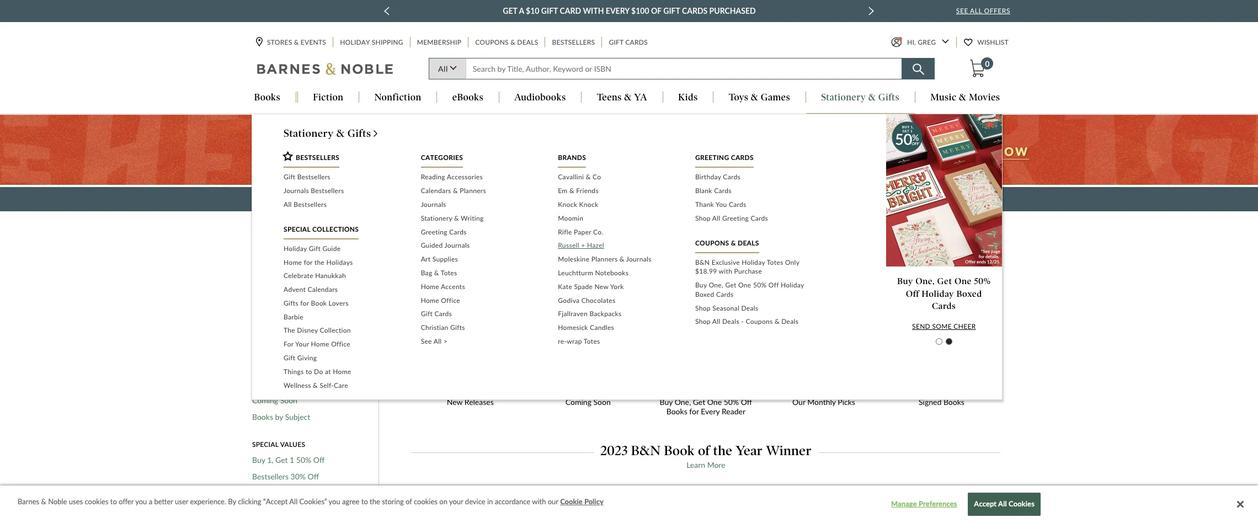 Task type: vqa. For each thing, say whether or not it's contained in the screenshot.
BUY inside the Buy One, Get One 50% Off Holiday Boxed Cards
yes



Task type: locate. For each thing, give the bounding box(es) containing it.
barbie link
[[284, 311, 404, 324]]

None field
[[466, 58, 902, 80]]

titles,
[[632, 251, 649, 260]]

guide up holidays
[[323, 244, 341, 253]]

list containing holiday gift guide
[[284, 242, 404, 393]]

planners up notebooks
[[592, 255, 618, 263]]

0 vertical spatial ya
[[634, 92, 647, 103]]

1 horizontal spatial with
[[719, 267, 733, 276]]

100
[[285, 314, 298, 323], [306, 330, 320, 340], [283, 347, 296, 356]]

holiday gift guide home for the holidays celebrate hanukkah advent calendars gifts for book lovers barbie the disney collection for your home office gift giving things to do at home wellness & self-care
[[284, 244, 353, 389]]

on inside the privacy alert dialog
[[440, 498, 448, 506]]

signed
[[919, 397, 942, 407]]

2 knock from the left
[[579, 200, 599, 209]]

journals inside gift bestsellers journals bestsellers all bestsellers
[[284, 187, 309, 195]]

care
[[334, 381, 348, 389]]

2 you from the left
[[329, 498, 340, 506]]

1 horizontal spatial special
[[284, 225, 311, 233]]

one, up 'send'
[[916, 276, 935, 287]]

gifts up barbie
[[284, 299, 299, 307]]

monthly
[[808, 397, 836, 407]]

0 horizontal spatial a
[[149, 498, 152, 506]]

special inside heading
[[284, 225, 311, 233]]

1 vertical spatial ya
[[281, 330, 290, 340]]

books inside buy one, get one 50% off books for every reader
[[667, 407, 688, 416]]

every
[[606, 6, 629, 15], [701, 407, 720, 416]]

gift down bestsellers image
[[284, 173, 296, 181]]

0 horizontal spatial planners
[[460, 187, 486, 195]]

your
[[626, 194, 645, 204], [295, 340, 309, 348]]

b&n top 100
[[252, 314, 298, 323]]

0 horizontal spatial guide
[[295, 297, 315, 307]]

ya for teens & ya
[[634, 92, 647, 103]]

0 vertical spatial store
[[649, 228, 688, 249]]

new releases down times®
[[252, 379, 299, 389]]

friends
[[576, 187, 599, 195]]

art
[[421, 255, 431, 263]]

see all offers
[[956, 7, 1011, 15]]

&
[[294, 38, 299, 47], [511, 38, 516, 47], [624, 92, 632, 103], [751, 92, 759, 103], [869, 92, 876, 103], [959, 92, 967, 103], [337, 127, 345, 140], [586, 173, 591, 181], [453, 187, 458, 195], [570, 187, 574, 195], [454, 214, 459, 222], [731, 239, 736, 247], [620, 255, 625, 263], [434, 269, 439, 277], [775, 318, 780, 326], [274, 330, 279, 340], [313, 381, 318, 389], [649, 492, 657, 505], [41, 498, 46, 506]]

0 horizontal spatial stationery
[[284, 127, 334, 140]]

the left best
[[469, 251, 480, 260]]

0 vertical spatial planners
[[460, 187, 486, 195]]

1 vertical spatial planners
[[592, 255, 618, 263]]

the inside holiday gift guide home for the holidays celebrate hanukkah advent calendars gifts for book lovers barbie the disney collection for your home office gift giving things to do at home wellness & self-care
[[284, 326, 295, 335]]

logo image
[[257, 63, 394, 78]]

holiday gift guide link for home for the holidays
[[284, 242, 404, 256]]

to right up
[[264, 488, 271, 498]]

1 horizontal spatial calendars
[[421, 187, 451, 195]]

get inside buy one, get one 50% off holiday boxed cards
[[938, 276, 952, 287]]

2 horizontal spatial totes
[[767, 258, 783, 266]]

30%
[[291, 472, 306, 481], [273, 488, 288, 498]]

soon down "coming soon icon"
[[594, 397, 611, 407]]

ya
[[634, 92, 647, 103], [281, 330, 290, 340]]

special for special collections
[[284, 225, 311, 233]]

birthday
[[695, 173, 721, 181]]

kids button
[[663, 92, 713, 104]]

0 vertical spatial every
[[606, 6, 629, 15]]

list containing b&n exclusive holiday totes only $18.99 with purchase
[[695, 256, 816, 329]]

coupons for coupons & deals heading
[[695, 239, 729, 247]]

calendars & planners link
[[421, 184, 542, 198]]

0 vertical spatial stationery & gifts
[[821, 92, 900, 103]]

b&n up $18.99
[[695, 258, 710, 266]]

gift cards link down get a $10 gift card with every $100 of gift cards purchased link
[[608, 37, 649, 48]]

buy 1, get 1 50% off
[[252, 456, 325, 465]]

0 horizontal spatial see
[[421, 337, 432, 346]]

greeting cards link
[[421, 226, 542, 239]]

greeting for planners
[[421, 228, 447, 236]]

the left storing
[[370, 498, 380, 506]]

1 horizontal spatial store
[[734, 492, 761, 505]]

all left 'offers'
[[970, 7, 982, 15]]

in
[[487, 498, 493, 506]]

new releases down the new releases icon
[[447, 397, 494, 407]]

new down ny
[[252, 379, 268, 389]]

0 vertical spatial office
[[441, 296, 460, 304]]

brands heading
[[558, 154, 586, 168]]

1 horizontal spatial releases
[[465, 397, 494, 407]]

teens & ya top 100 link
[[252, 330, 320, 340]]

of up learn more link
[[698, 443, 710, 459]]

collections
[[312, 225, 359, 233]]

1 vertical spatial releases
[[465, 397, 494, 407]]

accept all cookies button
[[968, 493, 1041, 516]]

1 horizontal spatial totes
[[584, 337, 600, 346]]

100 left collection
[[306, 330, 320, 340]]

2 horizontal spatial new
[[595, 282, 609, 291]]

guide down advent
[[295, 297, 315, 307]]

one, down books icon
[[675, 397, 691, 407]]

one for buy one, get one 50% off books for every reader
[[707, 397, 722, 407]]

user image
[[891, 37, 902, 48]]

list for categories
[[421, 171, 542, 349]]

cart image
[[971, 60, 985, 78]]

list containing birthday cards
[[695, 171, 816, 226]]

50% for buy 1, get 1 50% off
[[296, 456, 311, 465]]

coming down "coming soon icon"
[[566, 397, 592, 407]]

gifts inside reading accessories calendars & planners journals stationery & writing greeting cards guided journals art supplies bag & totes home accents home office gift cards christian gifts see all  >
[[450, 324, 465, 332]]

100 up ny times® bestsellers
[[283, 347, 296, 356]]

2 cookies from the left
[[414, 498, 438, 506]]

store
[[649, 228, 688, 249], [734, 492, 761, 505]]

shop seasonal deals link
[[695, 302, 816, 315]]

kids inside the book store main content
[[252, 347, 267, 356]]

one, inside buy one, get one 50% off holiday boxed cards
[[916, 276, 935, 287]]

1 horizontal spatial on
[[614, 194, 624, 204]]

0
[[985, 59, 990, 68]]

all down seasonal
[[712, 318, 721, 326]]

your inside holiday gift guide home for the holidays celebrate hanukkah advent calendars gifts for book lovers barbie the disney collection for your home office gift giving things to do at home wellness & self-care
[[295, 340, 309, 348]]

kids inside button
[[678, 92, 698, 103]]

b&n right 2023
[[631, 443, 661, 459]]

new releases link
[[411, 317, 529, 423], [252, 379, 299, 389]]

buy for buy one, get one 50% off holiday boxed cards
[[897, 276, 913, 287]]

list containing cavallini & co
[[558, 171, 679, 349]]

greeting for thank
[[722, 214, 749, 222]]

the for book
[[571, 228, 601, 249]]

the heaven & earth grocery store (2023 b&n book of the year) james mcbride
[[585, 492, 912, 518]]

releases
[[270, 379, 299, 389], [465, 397, 494, 407]]

em & friends link
[[558, 184, 679, 198]]

stores & events
[[267, 38, 326, 47]]

kate spade new york link
[[558, 280, 679, 294]]

1 horizontal spatial cookies
[[414, 498, 438, 506]]

journals down russell + hazel link
[[626, 255, 652, 263]]

1 vertical spatial kids
[[252, 347, 267, 356]]

accordance
[[495, 498, 530, 506]]

1 vertical spatial every
[[701, 407, 720, 416]]

book inside the heaven & earth grocery store (2023 b&n book of the year) james mcbride
[[824, 492, 851, 505]]

ya inside teens & ya button
[[634, 92, 647, 103]]

2 horizontal spatial one,
[[916, 276, 935, 287]]

buy for buy 1, get 1 50% off
[[252, 456, 265, 465]]

1 horizontal spatial coupons
[[695, 239, 729, 247]]

for
[[558, 194, 570, 204], [304, 258, 313, 266], [300, 299, 309, 307], [690, 407, 699, 416]]

top for b&n top 100
[[270, 314, 283, 323]]

get up send some cheer
[[938, 276, 952, 287]]

our left the you
[[693, 194, 709, 204]]

releases down the new releases icon
[[465, 397, 494, 407]]

bestsellers image
[[282, 151, 294, 161]]

the inside alert dialog
[[370, 498, 380, 506]]

coupons inside "b&n exclusive holiday totes only $18.99 with purchase buy one, get one 50% off holiday boxed cards shop seasonal deals shop all deals - coupons & deals"
[[746, 318, 773, 326]]

shop inside the book store main content
[[670, 194, 691, 204]]

bestsellers right bestsellers image
[[296, 154, 340, 162]]

disney
[[297, 326, 318, 335]]

1 vertical spatial our
[[793, 397, 806, 407]]

0 horizontal spatial coming
[[252, 396, 278, 405]]

off up the pre-
[[308, 472, 319, 481]]

coming soon down "coming soon icon"
[[566, 397, 611, 407]]

guide for holiday gift guide home for the holidays celebrate hanukkah advent calendars gifts for book lovers barbie the disney collection for your home office gift giving things to do at home wellness & self-care
[[323, 244, 341, 253]]

our left monthly
[[793, 397, 806, 407]]

books inside button
[[254, 92, 280, 103]]

book annex
[[252, 505, 293, 514]]

0 horizontal spatial coupons
[[475, 38, 509, 47]]

0 vertical spatial with
[[719, 267, 733, 276]]

0 vertical spatial totes
[[767, 258, 783, 266]]

special up 1,
[[252, 441, 279, 449]]

buy inside buy one, get one 50% off books for every reader
[[660, 397, 673, 407]]

knock
[[558, 200, 577, 209], [579, 200, 599, 209]]

0 horizontal spatial teens
[[252, 330, 272, 340]]

with inside the privacy alert dialog
[[532, 498, 546, 506]]

special collections heading
[[284, 225, 359, 239]]

0 horizontal spatial stationery & gifts
[[284, 127, 371, 140]]

holiday inside holiday gift guide home for the holidays celebrate hanukkah advent calendars gifts for book lovers barbie the disney collection for your home office gift giving things to do at home wellness & self-care
[[284, 244, 307, 253]]

0 horizontal spatial ya
[[281, 330, 290, 340]]

knock down friends
[[579, 200, 599, 209]]

0 vertical spatial coupons & deals
[[475, 38, 538, 47]]

cards down thank you cards link
[[751, 214, 768, 222]]

stationery for stationery & gifts button
[[821, 92, 866, 103]]

gift down advent
[[280, 297, 293, 307]]

kids for kids top 100
[[252, 347, 267, 356]]

all bestsellers link
[[284, 198, 404, 212]]

holiday gift guide link up holidays
[[284, 242, 404, 256]]

1 vertical spatial guide
[[323, 244, 341, 253]]

office down accents
[[441, 296, 460, 304]]

deals inside heading
[[738, 239, 759, 247]]

every left '$100'
[[606, 6, 629, 15]]

of left year)
[[854, 492, 864, 505]]

at
[[325, 368, 331, 376]]

knock knock link
[[558, 198, 679, 212]]

100 for b&n top 100
[[285, 314, 298, 323]]

planners inside cavallini & co em & friends knock knock moomin rifle paper co. russell + hazel moleskine planners & journals leuchtturm notebooks kate spade new york godiva chocolates fjallraven backpacks homesick candles re-wrap totes
[[592, 255, 618, 263]]

special down $18.99
[[659, 286, 701, 302]]

0 vertical spatial a
[[519, 6, 524, 15]]

books icon image
[[647, 317, 765, 395]]

0 horizontal spatial kids
[[252, 347, 267, 356]]

music
[[931, 92, 957, 103]]

journals down bestsellers heading
[[284, 187, 309, 195]]

shop all deals - coupons & deals link
[[695, 315, 816, 329]]

2023 b&n book of the year winner learn more
[[601, 443, 812, 470]]

list for coupons & deals
[[695, 256, 816, 329]]

deals
[[517, 38, 538, 47], [738, 239, 759, 247], [742, 304, 759, 312], [722, 318, 740, 326], [782, 318, 799, 326]]

down arrow image
[[942, 39, 949, 44]]

buy one, get one 50% off books for every reader link
[[647, 317, 765, 423]]

guide for holiday gift guide
[[295, 297, 315, 307]]

1 vertical spatial greeting
[[722, 214, 749, 222]]

christian
[[421, 324, 448, 332]]

of inside 2023 b&n book of the year winner learn more
[[698, 443, 710, 459]]

offers
[[984, 7, 1011, 15]]

0 vertical spatial coupons
[[475, 38, 509, 47]]

1 horizontal spatial a
[[519, 6, 524, 15]]

gift right '$100'
[[663, 6, 680, 15]]

your inside the book store main content
[[626, 194, 645, 204]]

0 horizontal spatial new releases
[[252, 379, 299, 389]]

the up hanukkah
[[315, 258, 325, 266]]

with down exclusive
[[719, 267, 733, 276]]

purchase
[[734, 267, 762, 276]]

1 horizontal spatial stationery
[[421, 214, 452, 222]]

one, for buy one, get one 50% off books for every reader
[[675, 397, 691, 407]]

the inside the book store discover the best books to read right now including trending titles, bookseller recommendations, new releases and more.
[[571, 228, 601, 249]]

1 horizontal spatial our
[[793, 397, 806, 407]]

1 horizontal spatial new
[[447, 397, 463, 407]]

purchased
[[709, 6, 756, 15]]

new releases icon image
[[411, 317, 529, 395]]

cards up "birthday cards" link
[[731, 154, 754, 162]]

0 vertical spatial stationery
[[821, 92, 866, 103]]

off inside buy one, get one 50% off books for every reader
[[741, 397, 752, 407]]

1 vertical spatial totes
[[441, 269, 457, 277]]

discover
[[440, 251, 467, 260]]

1 horizontal spatial coming
[[566, 397, 592, 407]]

cookies right uses
[[85, 498, 108, 506]]

one, inside buy one, get one 50% off books for every reader
[[675, 397, 691, 407]]

coupons inside coupons & deals heading
[[695, 239, 729, 247]]

0 vertical spatial calendars
[[421, 187, 451, 195]]

every left reader
[[701, 407, 720, 416]]

with left our
[[532, 498, 546, 506]]

0 horizontal spatial store
[[649, 228, 688, 249]]

buy for buy one, get one 50% off books for every reader
[[660, 397, 673, 407]]

gift up christian
[[421, 310, 433, 318]]

get left reader
[[693, 397, 706, 407]]

stationery & gifts for stationery & gifts button
[[821, 92, 900, 103]]

your left the list
[[626, 194, 645, 204]]

all inside "b&n exclusive holiday totes only $18.99 with purchase buy one, get one 50% off holiday boxed cards shop seasonal deals shop all deals - coupons & deals"
[[712, 318, 721, 326]]

orders
[[318, 488, 341, 498]]

special for special sections
[[659, 286, 701, 302]]

1 horizontal spatial see
[[956, 7, 969, 15]]

moomin link
[[558, 212, 679, 226]]

top for kids top 100
[[269, 347, 281, 356]]

& inside button
[[751, 92, 759, 103]]

ya left kids button at the right top of the page
[[634, 92, 647, 103]]

holiday gift guide link down advent
[[252, 297, 315, 307]]

2 vertical spatial totes
[[584, 337, 600, 346]]

50% inside buy one, get one 50% off holiday boxed cards
[[974, 276, 991, 287]]

greeting inside reading accessories calendars & planners journals stationery & writing greeting cards guided journals art supplies bag & totes home accents home office gift cards christian gifts see all  >
[[421, 228, 447, 236]]

0 horizontal spatial office
[[331, 340, 350, 348]]

writing
[[461, 214, 484, 222]]

coupons inside coupons & deals link
[[475, 38, 509, 47]]

cards up christian
[[435, 310, 452, 318]]

list containing reading accessories
[[421, 171, 542, 349]]

gifts right christian
[[450, 324, 465, 332]]

ya inside teens & ya top 100 link
[[281, 330, 290, 340]]

gift left the 'em' at the top left of the page
[[539, 194, 555, 204]]

kids up ny
[[252, 347, 267, 356]]

0 horizontal spatial calendars
[[308, 285, 338, 294]]

0 horizontal spatial new releases link
[[252, 379, 299, 389]]

journals inside cavallini & co em & friends knock knock moomin rifle paper co. russell + hazel moleskine planners & journals leuchtturm notebooks kate spade new york godiva chocolates fjallraven backpacks homesick candles re-wrap totes
[[626, 255, 652, 263]]

store up bookseller
[[649, 228, 688, 249]]

up
[[252, 488, 262, 498]]

bestsellers 30% off link
[[252, 472, 319, 482]]

0 horizontal spatial special
[[252, 441, 279, 449]]

top left for
[[269, 347, 281, 356]]

your right for
[[295, 340, 309, 348]]

1 cookies from the left
[[85, 498, 108, 506]]

totes down supplies
[[441, 269, 457, 277]]

one, inside "b&n exclusive holiday totes only $18.99 with purchase buy one, get one 50% off holiday boxed cards shop seasonal deals shop all deals - coupons & deals"
[[709, 281, 724, 289]]

audiobooks button
[[499, 92, 581, 104]]

coming up the by
[[252, 396, 278, 405]]

clicking
[[238, 498, 261, 506]]

1 vertical spatial coupons & deals
[[695, 239, 759, 247]]

for down advent
[[300, 299, 309, 307]]

0 vertical spatial special
[[284, 225, 311, 233]]

1 horizontal spatial guide
[[323, 244, 341, 253]]

off up year on the bottom right of the page
[[741, 397, 752, 407]]

2 vertical spatial greeting
[[421, 228, 447, 236]]

next slide / item image
[[869, 7, 874, 15]]

coming soon icon image
[[529, 317, 647, 395]]

holiday gift guide
[[252, 297, 315, 307]]

100 up "teens & ya top 100"
[[285, 314, 298, 323]]

b&n right (2023 on the bottom
[[797, 492, 821, 505]]

nonfiction
[[374, 92, 421, 103]]

2 vertical spatial stationery
[[421, 214, 452, 222]]

0 horizontal spatial one
[[707, 397, 722, 407]]

greeting up birthday
[[695, 154, 729, 162]]

journals
[[284, 187, 309, 195], [421, 200, 446, 209], [445, 241, 470, 250], [626, 255, 652, 263]]

your
[[449, 498, 463, 506]]

to left do
[[306, 368, 312, 376]]

1 horizontal spatial one,
[[709, 281, 724, 289]]

all right accept at the bottom of page
[[999, 500, 1007, 509]]

gift
[[541, 6, 558, 15], [663, 6, 680, 15], [609, 38, 624, 47], [284, 173, 296, 181], [539, 194, 555, 204], [746, 194, 762, 204], [309, 244, 321, 253], [280, 297, 293, 307], [421, 310, 433, 318], [284, 354, 296, 362]]

b&n top 100 link
[[252, 314, 298, 323]]

coming
[[252, 396, 278, 405], [566, 397, 592, 407]]

teens inside button
[[597, 92, 622, 103]]

list containing gift bestsellers
[[284, 171, 404, 212]]

0 vertical spatial holiday gift guide link
[[284, 242, 404, 256]]

1 vertical spatial a
[[149, 498, 152, 506]]

celebrate
[[284, 272, 313, 280]]

the up james
[[585, 492, 604, 505]]

& inside the privacy alert dialog
[[41, 498, 46, 506]]

cards
[[682, 6, 707, 15], [626, 38, 648, 47], [731, 154, 754, 162], [723, 173, 741, 181], [714, 187, 732, 195], [729, 200, 747, 209], [751, 214, 768, 222], [449, 228, 467, 236], [716, 290, 734, 299], [932, 301, 956, 311], [435, 310, 452, 318]]

moomin
[[558, 214, 584, 222]]

0 horizontal spatial coupons & deals
[[475, 38, 538, 47]]

the up for
[[284, 326, 295, 335]]

bestsellers up "special collections"
[[294, 200, 327, 209]]

soon down wellness
[[280, 396, 297, 405]]

new up chocolates
[[595, 282, 609, 291]]

2 horizontal spatial special
[[659, 286, 701, 302]]

teens inside the book store main content
[[252, 330, 272, 340]]

bag
[[421, 269, 432, 277]]

50% up cheer on the bottom of the page
[[974, 276, 991, 287]]

top left barbie
[[270, 314, 283, 323]]

our monthly picks link
[[765, 317, 883, 423]]

1 vertical spatial stationery
[[284, 127, 334, 140]]

list
[[284, 171, 404, 212], [421, 171, 542, 349], [558, 171, 679, 349], [695, 171, 816, 226], [284, 242, 404, 393], [695, 256, 816, 329]]

1 vertical spatial office
[[331, 340, 350, 348]]

gift right $10 in the left of the page
[[541, 6, 558, 15]]

a inside the privacy alert dialog
[[149, 498, 152, 506]]

store left (2023 on the bottom
[[734, 492, 761, 505]]

cookies left "your"
[[414, 498, 438, 506]]

moleskine planners & journals link
[[558, 253, 679, 267]]

homesick
[[558, 324, 588, 332]]

2 horizontal spatial stationery
[[821, 92, 866, 103]]

50% inside buy one, get one 50% off books for every reader
[[724, 397, 739, 407]]

1 vertical spatial store
[[734, 492, 761, 505]]

totes down the candles
[[584, 337, 600, 346]]

kids for kids
[[678, 92, 698, 103]]

1 horizontal spatial every
[[701, 407, 720, 416]]

greeting inside birthday cards blank cards thank you cards shop all greeting cards
[[722, 214, 749, 222]]

0 horizontal spatial soon
[[280, 396, 297, 405]]

barbie
[[284, 313, 303, 321]]

find
[[469, 194, 488, 204]]

for up celebrate
[[304, 258, 313, 266]]

planners inside reading accessories calendars & planners journals stationery & writing greeting cards guided journals art supplies bag & totes home accents home office gift cards christian gifts see all  >
[[460, 187, 486, 195]]

cavallini
[[558, 173, 584, 181]]

& inside the heaven & earth grocery store (2023 b&n book of the year) james mcbride
[[649, 492, 657, 505]]

0 horizontal spatial 30%
[[273, 488, 288, 498]]

1 horizontal spatial teens
[[597, 92, 622, 103]]

top up for
[[292, 330, 304, 340]]

buy 1, get 1 50% off link
[[252, 456, 325, 465]]

1 horizontal spatial one
[[739, 281, 752, 289]]

stationery inside button
[[821, 92, 866, 103]]

birthday cards link
[[695, 171, 816, 184]]

the inside the heaven & earth grocery store (2023 b&n book of the year) james mcbride
[[585, 492, 604, 505]]

1 vertical spatial holiday gift guide link
[[252, 297, 315, 307]]

of right storing
[[406, 498, 412, 506]]

by
[[275, 412, 283, 421]]

1 vertical spatial with
[[532, 498, 546, 506]]

advent
[[284, 285, 306, 294]]

james mcbride link
[[595, 508, 646, 518]]

guide inside holiday gift guide home for the holidays celebrate hanukkah advent calendars gifts for book lovers barbie the disney collection for your home office gift giving things to do at home wellness & self-care
[[323, 244, 341, 253]]

device
[[465, 498, 486, 506]]

2 horizontal spatial one
[[955, 276, 972, 287]]

stationery & gifts for stationery & gifts link
[[284, 127, 371, 140]]

birthday cards blank cards thank you cards shop all greeting cards
[[695, 173, 768, 222]]

1 horizontal spatial gift cards link
[[608, 37, 649, 48]]

hi, greg
[[907, 38, 936, 47]]

greg
[[918, 38, 936, 47]]

0 horizontal spatial on
[[440, 498, 448, 506]]

signed books icon image
[[883, 317, 1001, 395]]

bestsellers heading
[[282, 151, 340, 168]]

0 vertical spatial greeting
[[695, 154, 729, 162]]

wellness
[[284, 381, 311, 389]]

1 knock from the left
[[558, 200, 577, 209]]

the inside the heaven & earth grocery store (2023 b&n book of the year) james mcbride
[[867, 492, 884, 505]]

art supplies link
[[421, 253, 542, 267]]

lovers
[[329, 299, 349, 307]]

0 vertical spatial new releases
[[252, 379, 299, 389]]

collection
[[320, 326, 351, 335]]

gift inside reading accessories calendars & planners journals stationery & writing greeting cards guided journals art supplies bag & totes home accents home office gift cards christian gifts see all  >
[[421, 310, 433, 318]]

soon
[[280, 396, 297, 405], [594, 397, 611, 407]]

boxed inside buy one, get one 50% off holiday boxed cards
[[957, 288, 982, 299]]

1 vertical spatial see
[[421, 337, 432, 346]]

gift cards link down home accents link
[[421, 308, 542, 321]]

all down membership
[[438, 64, 448, 74]]

1 horizontal spatial coupons & deals
[[695, 239, 759, 247]]

one, down $18.99
[[709, 281, 724, 289]]

get inside buy one, get one 50% off books for every reader
[[693, 397, 706, 407]]

coupons & deals heading
[[695, 239, 759, 253]]

teens & ya top 100
[[252, 330, 320, 340]]

godiva chocolates link
[[558, 294, 679, 308]]

1 horizontal spatial stationery & gifts
[[821, 92, 900, 103]]

cards inside buy one, get one 50% off holiday boxed cards
[[932, 301, 956, 311]]

get left $10 in the left of the page
[[503, 6, 517, 15]]

things
[[284, 368, 304, 376]]

coupons right membership
[[475, 38, 509, 47]]

coupons for coupons & deals link at the left top of the page
[[475, 38, 509, 47]]

buy inside buy one, get one 50% off holiday boxed cards
[[897, 276, 913, 287]]

2 vertical spatial coupons
[[746, 318, 773, 326]]

stationery & gifts inside button
[[821, 92, 900, 103]]

including
[[573, 251, 602, 260]]

totes inside reading accessories calendars & planners journals stationery & writing greeting cards guided journals art supplies bag & totes home accents home office gift cards christian gifts see all  >
[[441, 269, 457, 277]]

one inside buy one, get one 50% off holiday boxed cards
[[955, 276, 972, 287]]

50% right 1
[[296, 456, 311, 465]]



Task type: describe. For each thing, give the bounding box(es) containing it.
deals down shop seasonal deals link
[[782, 318, 799, 326]]

1 vertical spatial new releases
[[447, 397, 494, 407]]

1 horizontal spatial coming soon
[[566, 397, 611, 407]]

cards inside "b&n exclusive holiday totes only $18.99 with purchase buy one, get one 50% off holiday boxed cards shop seasonal deals shop all deals - coupons & deals"
[[716, 290, 734, 299]]

everyone
[[572, 194, 611, 204]]

stationery inside reading accessories calendars & planners journals stationery & writing greeting cards guided journals art supplies bag & totes home accents home office gift cards christian gifts see all  >
[[421, 214, 452, 222]]

new
[[745, 251, 758, 260]]

bestsellers down giving
[[293, 363, 329, 372]]

deals left -
[[722, 318, 740, 326]]

books button
[[239, 92, 296, 104]]

accessories
[[447, 173, 483, 181]]

greeting cards
[[695, 154, 754, 162]]

on inside the book store main content
[[614, 194, 624, 204]]

greeting cards heading
[[695, 154, 754, 168]]

& inside heading
[[731, 239, 736, 247]]

wellness & self-care link
[[284, 379, 404, 393]]

deals down $10 in the left of the page
[[517, 38, 538, 47]]

the inside holiday gift guide home for the holidays celebrate hanukkah advent calendars gifts for book lovers barbie the disney collection for your home office gift giving things to do at home wellness & self-care
[[315, 258, 325, 266]]

russell + hazel link
[[558, 239, 679, 253]]

cavallini & co em & friends knock knock moomin rifle paper co. russell + hazel moleskine planners & journals leuchtturm notebooks kate spade new york godiva chocolates fjallraven backpacks homesick candles re-wrap totes
[[558, 173, 652, 346]]

the right find
[[490, 194, 504, 204]]

spade
[[574, 282, 593, 291]]

boxed inside "b&n exclusive holiday totes only $18.99 with purchase buy one, get one 50% off holiday boxed cards shop seasonal deals shop all deals - coupons & deals"
[[695, 290, 715, 299]]

self-
[[320, 381, 334, 389]]

customer
[[252, 282, 290, 291]]

james
[[595, 508, 616, 518]]

signed books
[[919, 397, 965, 407]]

b&n inside "b&n exclusive holiday totes only $18.99 with purchase buy one, get one 50% off holiday boxed cards shop seasonal deals shop all deals - coupons & deals"
[[695, 258, 710, 266]]

to right 'agree'
[[361, 498, 368, 506]]

journals bestsellers link
[[284, 184, 404, 198]]

office inside reading accessories calendars & planners journals stationery & writing greeting cards guided journals art supplies bag & totes home accents home office gift cards christian gifts see all  >
[[441, 296, 460, 304]]

notebooks
[[595, 269, 629, 277]]

totes inside "b&n exclusive holiday totes only $18.99 with purchase buy one, get one 50% off holiday boxed cards shop seasonal deals shop all deals - coupons & deals"
[[767, 258, 783, 266]]

& inside holiday gift guide home for the holidays celebrate hanukkah advent calendars gifts for book lovers barbie the disney collection for your home office gift giving things to do at home wellness & self-care
[[313, 381, 318, 389]]

1 vertical spatial gift cards link
[[421, 308, 542, 321]]

audiobooks
[[515, 92, 566, 103]]

book inside holiday gift guide home for the holidays celebrate hanukkah advent calendars gifts for book lovers barbie the disney collection for your home office gift giving things to do at home wellness & self-care
[[311, 299, 327, 307]]

coupons & deals link
[[474, 37, 540, 48]]

ya for teens & ya top 100
[[281, 330, 290, 340]]

Search by Title, Author, Keyword or ISBN text field
[[466, 58, 902, 80]]

one for buy one, get one 50% off holiday boxed cards
[[955, 276, 972, 287]]

1 horizontal spatial new releases link
[[411, 317, 529, 423]]

barnes
[[18, 498, 39, 506]]

all inside reading accessories calendars & planners journals stationery & writing greeting cards guided journals art supplies bag & totes home accents home office gift cards christian gifts see all  >
[[434, 337, 442, 346]]

0 vertical spatial 30%
[[291, 472, 306, 481]]

get for buy one, get one 50% off books for every reader
[[693, 397, 706, 407]]

search image
[[913, 64, 924, 75]]

journals up discover
[[445, 241, 470, 250]]

1 vertical spatial top
[[292, 330, 304, 340]]

book inside 2023 b&n book of the year winner learn more
[[664, 443, 695, 459]]

every inside buy one, get one 50% off books for every reader
[[701, 407, 720, 416]]

100 for kids top 100
[[283, 347, 296, 356]]

$100
[[631, 6, 649, 15]]

greeting inside heading
[[695, 154, 729, 162]]

to inside the book store discover the best books to read right now including trending titles, bookseller recommendations, new releases and more.
[[518, 251, 524, 260]]

gift down get a $10 gift card with every $100 of gift cards purchased link
[[609, 38, 624, 47]]

agree
[[342, 498, 360, 506]]

the inside the book store discover the best books to read right now including trending titles, bookseller recommendations, new releases and more.
[[469, 251, 480, 260]]

1 vertical spatial 30%
[[273, 488, 288, 498]]

accept all cookies
[[974, 500, 1035, 509]]

to left offer
[[110, 498, 117, 506]]

one, for buy one, get one 50% off holiday boxed cards
[[916, 276, 935, 287]]

bestsellers 30% off
[[252, 472, 319, 481]]

0 horizontal spatial every
[[606, 6, 629, 15]]

the book store main content
[[0, 115, 1258, 523]]

gifts up gift bestsellers link
[[348, 127, 371, 140]]

ebooks button
[[437, 92, 499, 104]]

cards inside heading
[[731, 154, 754, 162]]

holiday inside buy one, get one 50% off holiday boxed cards
[[922, 288, 954, 299]]

0 vertical spatial guide
[[764, 194, 789, 204]]

chocolates
[[582, 296, 616, 304]]

store inside the heaven & earth grocery store (2023 b&n book of the year) james mcbride
[[734, 492, 761, 505]]

2 vertical spatial new
[[447, 397, 463, 407]]

fiction button
[[298, 92, 359, 104]]

barnes & noble book of the year! the heaven & earth grocery store. shop now image
[[0, 115, 1258, 185]]

book inside the book store discover the best books to read right now including trending titles, bookseller recommendations, new releases and more.
[[605, 228, 644, 249]]

gifts inside button
[[879, 92, 900, 103]]

b&n inside b&n top 100 link
[[252, 314, 269, 323]]

shop all greeting cards link
[[695, 212, 816, 226]]

cards up the you
[[714, 187, 732, 195]]

deals up shop all deals - coupons & deals link
[[742, 304, 759, 312]]

b&n inside 2023 b&n book of the year winner learn more
[[631, 443, 661, 459]]

holidays
[[327, 258, 353, 266]]

+
[[581, 241, 585, 250]]

moleskine
[[558, 255, 590, 263]]

1 you from the left
[[135, 498, 147, 506]]

music & movies button
[[915, 92, 1016, 104]]

ny
[[252, 363, 263, 372]]

buy inside "b&n exclusive holiday totes only $18.99 with purchase buy one, get one 50% off holiday boxed cards shop seasonal deals shop all deals - coupons & deals"
[[695, 281, 707, 289]]

1,
[[267, 456, 273, 465]]

all right "accept
[[289, 498, 298, 506]]

special collections
[[284, 225, 359, 233]]

events
[[301, 38, 326, 47]]

bookseller
[[651, 251, 683, 260]]

gift giving link
[[284, 352, 404, 365]]

office inside holiday gift guide home for the holidays celebrate hanukkah advent calendars gifts for book lovers barbie the disney collection for your home office gift giving things to do at home wellness & self-care
[[331, 340, 350, 348]]

annex
[[272, 505, 293, 514]]

50% for buy one, get one 50% off holiday boxed cards
[[974, 276, 991, 287]]

buy one, get one 50% off holiday boxed cards
[[897, 276, 991, 311]]

teens for teens & ya
[[597, 92, 622, 103]]

off right 1
[[313, 456, 325, 465]]

1 horizontal spatial soon
[[594, 397, 611, 407]]

read
[[526, 251, 540, 260]]

of inside the privacy alert dialog
[[406, 498, 412, 506]]

some
[[933, 322, 952, 330]]

list
[[648, 194, 663, 204]]

journals down reading
[[421, 200, 446, 209]]

0 horizontal spatial coming soon link
[[252, 396, 297, 405]]

wrap
[[567, 337, 582, 346]]

50% inside "b&n exclusive holiday totes only $18.99 with purchase buy one, get one 50% off holiday boxed cards shop seasonal deals shop all deals - coupons & deals"
[[753, 281, 767, 289]]

for up the moomin
[[558, 194, 570, 204]]

coupons & deals for coupons & deals heading
[[695, 239, 759, 247]]

noble
[[48, 498, 67, 506]]

one inside "b&n exclusive holiday totes only $18.99 with purchase buy one, get one 50% off holiday boxed cards shop seasonal deals shop all deals - coupons & deals"
[[739, 281, 752, 289]]

stores
[[267, 38, 292, 47]]

the inside 2023 b&n book of the year winner learn more
[[713, 443, 733, 459]]

accents
[[441, 282, 465, 291]]

to inside holiday gift guide home for the holidays celebrate hanukkah advent calendars gifts for book lovers barbie the disney collection for your home office gift giving things to do at home wellness & self-care
[[306, 368, 312, 376]]

fiction
[[313, 92, 344, 103]]

0 horizontal spatial new
[[252, 379, 268, 389]]

gift up ny times® bestsellers
[[284, 354, 296, 362]]

of inside the heaven & earth grocery store (2023 b&n book of the year) james mcbride
[[854, 492, 864, 505]]

see inside reading accessories calendars & planners journals stationery & writing greeting cards guided journals art supplies bag & totes home accents home office gift cards christian gifts see all  >
[[421, 337, 432, 346]]

earth
[[660, 492, 688, 505]]

the heaven & earth grocery store (2023 b&n book of the year) image
[[482, 489, 569, 523]]

off inside buy one, get one 50% off holiday boxed cards
[[906, 288, 920, 299]]

for inside buy one, get one 50% off books for every reader
[[690, 407, 699, 416]]

gifts inside holiday gift guide home for the holidays celebrate hanukkah advent calendars gifts for book lovers barbie the disney collection for your home office gift giving things to do at home wellness & self-care
[[284, 299, 299, 307]]

privacy alert dialog
[[0, 486, 1258, 523]]

see all  > link
[[421, 335, 542, 349]]

ny times® bestsellers link
[[252, 363, 329, 373]]

learn more link
[[687, 460, 726, 470]]

stationery & gifts button
[[806, 92, 915, 114]]

guided journals link
[[421, 239, 542, 253]]

rifle
[[558, 228, 572, 236]]

experience.
[[190, 498, 226, 506]]

bestsellers down gift bestsellers link
[[311, 187, 344, 195]]

special for special values
[[252, 441, 279, 449]]

$18.99
[[695, 267, 717, 276]]

cheer
[[954, 322, 976, 330]]

0 horizontal spatial coming soon
[[252, 396, 297, 405]]

off left the pre-
[[290, 488, 302, 498]]

totes inside cavallini & co em & friends knock knock moomin rifle paper co. russell + hazel moleskine planners & journals leuchtturm notebooks kate spade new york godiva chocolates fjallraven backpacks homesick candles re-wrap totes
[[584, 337, 600, 346]]

& inside button
[[959, 92, 967, 103]]

0 horizontal spatial releases
[[270, 379, 299, 389]]

better
[[154, 498, 173, 506]]

best
[[481, 251, 495, 260]]

perfect
[[506, 194, 537, 204]]

shop inside birthday cards blank cards thank you cards shop all greeting cards
[[695, 214, 711, 222]]

list for special collections
[[284, 242, 404, 393]]

membership link
[[416, 37, 463, 48]]

all inside gift bestsellers journals bestsellers all bestsellers
[[284, 200, 292, 209]]

manage preferences button
[[890, 494, 959, 516]]

cards right the you
[[729, 200, 747, 209]]

50% for buy one, get one 50% off books for every reader
[[724, 397, 739, 407]]

grocery
[[691, 492, 731, 505]]

0 vertical spatial our
[[693, 194, 709, 204]]

0 button
[[969, 57, 994, 78]]

teens for teens & ya top 100
[[252, 330, 272, 340]]

bestsellers inside heading
[[296, 154, 340, 162]]

our monthly picks icon image
[[765, 317, 883, 395]]

reading accessories link
[[421, 171, 542, 184]]

b&n inside the heaven & earth grocery store (2023 b&n book of the year) james mcbride
[[797, 492, 821, 505]]

get for buy one, get one 50% off holiday boxed cards
[[938, 276, 952, 287]]

giving
[[297, 354, 317, 362]]

gifts for book lovers link
[[284, 297, 404, 311]]

the for heaven
[[585, 492, 604, 505]]

a inside get a $10 gift card with every $100 of gift cards purchased link
[[519, 6, 524, 15]]

gift down special collections heading
[[309, 244, 321, 253]]

all inside birthday cards blank cards thank you cards shop all greeting cards
[[712, 214, 721, 222]]

calendars inside reading accessories calendars & planners journals stationery & writing greeting cards guided journals art supplies bag & totes home accents home office gift cards christian gifts see all  >
[[421, 187, 451, 195]]

cards down '$100'
[[626, 38, 648, 47]]

gift inside gift bestsellers journals bestsellers all bestsellers
[[284, 173, 296, 181]]

all inside button
[[999, 500, 1007, 509]]

gift up shop all greeting cards link
[[746, 194, 762, 204]]

things to do at home link
[[284, 365, 404, 379]]

cards down the greeting cards heading
[[723, 173, 741, 181]]

homesick candles link
[[558, 321, 679, 335]]

bestsellers down 1,
[[252, 472, 289, 481]]

holiday shipping link
[[339, 37, 404, 48]]

store inside the book store discover the best books to read right now including trending titles, bookseller recommendations, new releases and more.
[[649, 228, 688, 249]]

previous slide / item image
[[384, 7, 390, 15]]

stationery for stationery & gifts link
[[284, 127, 334, 140]]

holiday gift guide link for b&n top 100
[[252, 297, 315, 307]]

cards down writing
[[449, 228, 467, 236]]

off inside "b&n exclusive holiday totes only $18.99 with purchase buy one, get one 50% off holiday boxed cards shop seasonal deals shop all deals - coupons & deals"
[[769, 281, 779, 289]]

categories heading
[[421, 154, 463, 168]]

bestsellers link
[[551, 37, 596, 48]]

new inside cavallini & co em & friends knock knock moomin rifle paper co. russell + hazel moleskine planners & journals leuchtturm notebooks kate spade new york godiva chocolates fjallraven backpacks homesick candles re-wrap totes
[[595, 282, 609, 291]]

uses
[[69, 498, 83, 506]]

values
[[280, 441, 305, 449]]

list for brands
[[558, 171, 679, 349]]

cards left purchased
[[682, 6, 707, 15]]

signed books link
[[883, 317, 1001, 423]]

favorites
[[291, 282, 328, 291]]

1 horizontal spatial coming soon link
[[529, 317, 647, 423]]

coupons & deals for coupons & deals link at the left top of the page
[[475, 38, 538, 47]]

of right '$100'
[[651, 6, 661, 15]]

gift bestsellers link
[[284, 171, 404, 184]]

-
[[741, 318, 744, 326]]

calendars inside holiday gift guide home for the holidays celebrate hanukkah advent calendars gifts for book lovers barbie the disney collection for your home office gift giving things to do at home wellness & self-care
[[308, 285, 338, 294]]

bestsellers down card
[[552, 38, 595, 47]]

books by subject link
[[252, 412, 310, 422]]

get inside "b&n exclusive holiday totes only $18.99 with purchase buy one, get one 50% off holiday boxed cards shop seasonal deals shop all deals - coupons & deals"
[[725, 281, 737, 289]]

get for buy 1, get 1 50% off
[[275, 456, 288, 465]]

only
[[785, 258, 800, 266]]

with inside "b&n exclusive holiday totes only $18.99 with purchase buy one, get one 50% off holiday boxed cards shop seasonal deals shop all deals - coupons & deals"
[[719, 267, 733, 276]]

1 vertical spatial 100
[[306, 330, 320, 340]]

bestsellers down bestsellers heading
[[297, 173, 331, 181]]

"accept
[[263, 498, 288, 506]]

& inside "b&n exclusive holiday totes only $18.99 with purchase buy one, get one 50% off holiday boxed cards shop seasonal deals shop all deals - coupons & deals"
[[775, 318, 780, 326]]

godiva
[[558, 296, 580, 304]]

list for greeting cards
[[695, 171, 816, 226]]



